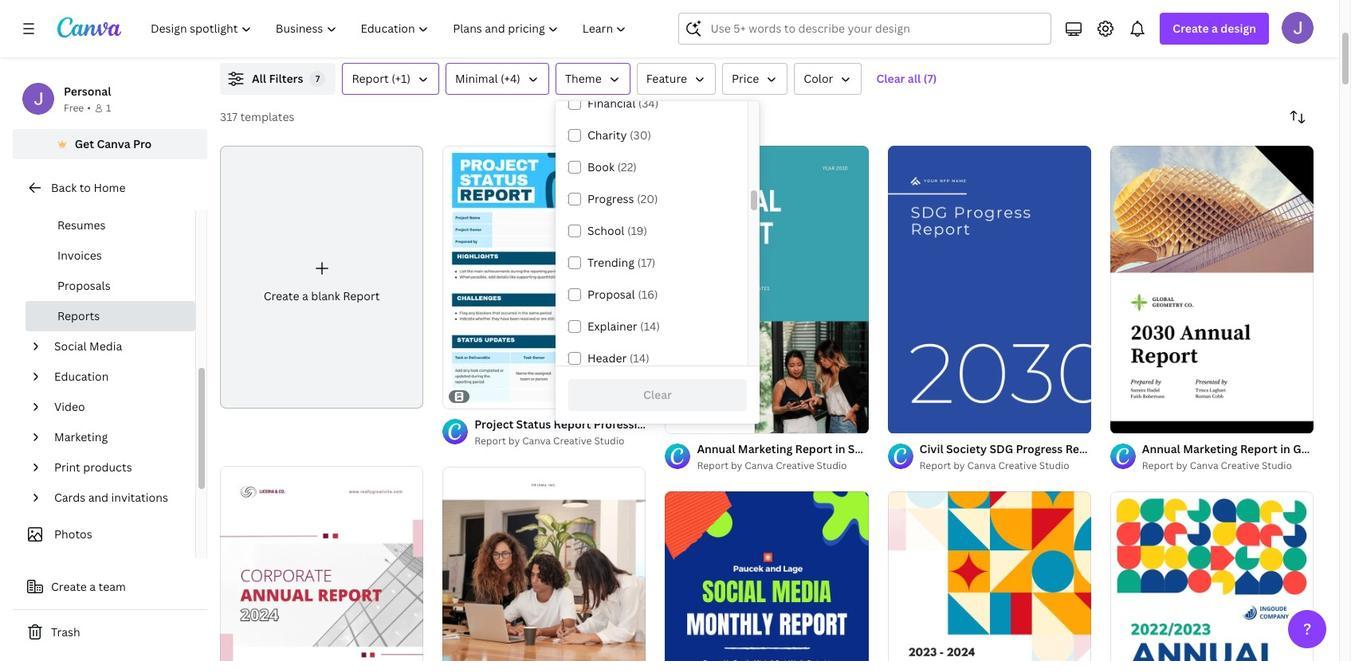 Task type: locate. For each thing, give the bounding box(es) containing it.
create a design button
[[1160, 13, 1269, 45]]

Sort by button
[[1282, 101, 1314, 133]]

1 annual from the left
[[697, 442, 735, 457]]

0 horizontal spatial in
[[835, 442, 845, 457]]

top level navigation element
[[140, 13, 640, 45]]

marketing inside annual marketing report in sky blue white clean style report by canva creative studio
[[738, 442, 793, 457]]

1 horizontal spatial in
[[1280, 442, 1290, 457]]

(30)
[[630, 128, 651, 143]]

marketing inside annual marketing report in green blac report by canva creative studio
[[1183, 442, 1238, 457]]

7 filter options selected element
[[310, 71, 326, 87]]

create a blank report element
[[220, 146, 423, 409]]

2 in from the left
[[1280, 442, 1290, 457]]

canva
[[97, 136, 130, 151], [522, 434, 551, 448], [745, 459, 773, 473], [967, 459, 996, 473], [1190, 459, 1219, 473]]

0 vertical spatial clear
[[876, 71, 905, 86]]

by
[[508, 434, 520, 448], [731, 459, 742, 473], [954, 459, 965, 473], [1176, 459, 1188, 473]]

school (19)
[[587, 223, 647, 238]]

a inside "link"
[[302, 289, 308, 304]]

minimal (+4)
[[455, 71, 520, 86]]

video
[[54, 399, 85, 415]]

clear all (7)
[[876, 71, 937, 86]]

a left blank
[[302, 289, 308, 304]]

clear down header (14)
[[643, 387, 672, 403]]

annual for annual marketing report in green blac
[[1142, 442, 1180, 457]]

(14) down (16)
[[640, 319, 660, 334]]

a left the design
[[1212, 21, 1218, 36]]

clear left all
[[876, 71, 905, 86]]

0 horizontal spatial clear
[[643, 387, 672, 403]]

marketing for annual marketing report in green blac
[[1183, 442, 1238, 457]]

to
[[79, 180, 91, 195]]

all
[[908, 71, 921, 86]]

0 vertical spatial create
[[1173, 21, 1209, 36]]

(19)
[[627, 223, 647, 238]]

in left sky
[[835, 442, 845, 457]]

create inside "link"
[[264, 289, 299, 304]]

10
[[1139, 415, 1150, 426]]

trash link
[[13, 617, 207, 649]]

annual inside annual marketing report in green blac report by canva creative studio
[[1142, 442, 1180, 457]]

create inside button
[[51, 580, 87, 595]]

project status report professional doc in dark blue light blue playful abstract style image
[[443, 146, 646, 409]]

0 horizontal spatial a
[[90, 580, 96, 595]]

1 left of
[[1121, 415, 1126, 426]]

(14) right header
[[630, 351, 649, 366]]

feature
[[646, 71, 687, 86]]

(17)
[[637, 255, 656, 270]]

price button
[[722, 63, 788, 95]]

in inside annual marketing report in sky blue white clean style report by canva creative studio
[[835, 442, 845, 457]]

(+4)
[[501, 71, 520, 86]]

0 horizontal spatial create
[[51, 580, 87, 595]]

1 vertical spatial clear
[[643, 387, 672, 403]]

blue and orange playful social media monthly report image
[[665, 492, 869, 662]]

back
[[51, 180, 77, 195]]

1 for 1 of 10
[[1121, 415, 1126, 426]]

report by canva creative studio link for annual marketing report in green black simple style image
[[1142, 458, 1314, 474]]

1 vertical spatial 1
[[1121, 415, 1126, 426]]

invoices
[[57, 248, 102, 263]]

report by canva creative studio link for civil society sdg progress report in blue white simple and minimal style image at right
[[920, 458, 1091, 474]]

report templates image
[[974, 0, 1314, 44], [1074, 0, 1214, 15]]

clear
[[876, 71, 905, 86], [643, 387, 672, 403]]

annual
[[697, 442, 735, 457], [1142, 442, 1180, 457]]

annual inside annual marketing report in sky blue white clean style report by canva creative studio
[[697, 442, 735, 457]]

red and orange colorful geometric annual report image
[[888, 492, 1091, 662]]

creative inside annual marketing report in sky blue white clean style report by canva creative studio
[[776, 459, 814, 473]]

trash
[[51, 625, 80, 640]]

color button
[[794, 63, 862, 95]]

proposals link
[[26, 271, 195, 301]]

report (+1)
[[352, 71, 411, 86]]

in
[[835, 442, 845, 457], [1280, 442, 1290, 457]]

by inside annual marketing report in sky blue white clean style report by canva creative studio
[[731, 459, 742, 473]]

create for create a design
[[1173, 21, 1209, 36]]

1 report templates image from the left
[[974, 0, 1314, 44]]

canva inside button
[[97, 136, 130, 151]]

resumes link
[[26, 210, 195, 241]]

marketing for annual marketing report in sky blue white clean style
[[738, 442, 793, 457]]

0 vertical spatial a
[[1212, 21, 1218, 36]]

in for sky
[[835, 442, 845, 457]]

1 vertical spatial create
[[264, 289, 299, 304]]

annual marketing report in sky blue white clean style image
[[665, 146, 869, 434]]

(14)
[[640, 319, 660, 334], [630, 351, 649, 366]]

1 horizontal spatial 1
[[1121, 415, 1126, 426]]

red and white simple corporate annual report image
[[220, 467, 423, 662]]

report (+1) button
[[342, 63, 439, 95]]

theme button
[[556, 63, 630, 95]]

2 horizontal spatial marketing
[[1183, 442, 1238, 457]]

report inside "link"
[[343, 289, 380, 304]]

2 annual from the left
[[1142, 442, 1180, 457]]

None search field
[[679, 13, 1052, 45]]

create inside dropdown button
[[1173, 21, 1209, 36]]

2 horizontal spatial create
[[1173, 21, 1209, 36]]

0 horizontal spatial annual
[[697, 442, 735, 457]]

(14) for header (14)
[[630, 351, 649, 366]]

social media
[[54, 339, 122, 354]]

report by canva creative studio link
[[474, 434, 646, 450], [697, 458, 869, 474], [920, 458, 1091, 474], [1142, 458, 1314, 474]]

1 in from the left
[[835, 442, 845, 457]]

1 vertical spatial (14)
[[630, 351, 649, 366]]

annual down 10
[[1142, 442, 1180, 457]]

0 vertical spatial (14)
[[640, 319, 660, 334]]

2 report templates image from the left
[[1074, 0, 1214, 15]]

proposals
[[57, 278, 111, 293]]

1 vertical spatial report by canva creative studio
[[920, 459, 1070, 473]]

in inside annual marketing report in green blac report by canva creative studio
[[1280, 442, 1290, 457]]

a left team
[[90, 580, 96, 595]]

studio
[[594, 434, 624, 448], [817, 459, 847, 473], [1039, 459, 1070, 473], [1262, 459, 1292, 473]]

get
[[75, 136, 94, 151]]

products
[[83, 460, 132, 475]]

color
[[804, 71, 833, 86]]

jacob simon image
[[1282, 12, 1314, 44]]

blac
[[1329, 442, 1351, 457]]

0 vertical spatial 1
[[106, 101, 111, 115]]

1 right •
[[106, 101, 111, 115]]

2 vertical spatial create
[[51, 580, 87, 595]]

create left the design
[[1173, 21, 1209, 36]]

by inside annual marketing report in green blac report by canva creative studio
[[1176, 459, 1188, 473]]

print products
[[54, 460, 132, 475]]

a inside button
[[90, 580, 96, 595]]

1 horizontal spatial a
[[302, 289, 308, 304]]

in left green
[[1280, 442, 1290, 457]]

1 horizontal spatial create
[[264, 289, 299, 304]]

school
[[587, 223, 624, 238]]

report
[[352, 71, 389, 86], [343, 289, 380, 304], [474, 434, 506, 448], [795, 442, 833, 457], [1240, 442, 1278, 457], [697, 459, 729, 473], [920, 459, 951, 473], [1142, 459, 1174, 473]]

get canva pro
[[75, 136, 152, 151]]

create
[[1173, 21, 1209, 36], [264, 289, 299, 304], [51, 580, 87, 595]]

header
[[587, 351, 627, 366]]

invoices link
[[26, 241, 195, 271]]

minimal (+4) button
[[446, 63, 549, 95]]

a inside dropdown button
[[1212, 21, 1218, 36]]

annual down clear button
[[697, 442, 735, 457]]

1
[[106, 101, 111, 115], [1121, 415, 1126, 426]]

0 horizontal spatial report by canva creative studio
[[474, 434, 624, 448]]

create a blank report
[[264, 289, 380, 304]]

2 horizontal spatial a
[[1212, 21, 1218, 36]]

annual marketing report in sky blue white clean style report by canva creative studio
[[697, 442, 993, 473]]

create left blank
[[264, 289, 299, 304]]

•
[[87, 101, 91, 115]]

create left team
[[51, 580, 87, 595]]

1 horizontal spatial marketing
[[738, 442, 793, 457]]

trending
[[587, 255, 634, 270]]

sky
[[848, 442, 867, 457]]

2 vertical spatial a
[[90, 580, 96, 595]]

report by canva creative studio
[[474, 434, 624, 448], [920, 459, 1070, 473]]

create for create a blank report
[[264, 289, 299, 304]]

(20)
[[637, 191, 658, 206]]

a for blank
[[302, 289, 308, 304]]

clear for clear all (7)
[[876, 71, 905, 86]]

create a team
[[51, 580, 126, 595]]

create a design
[[1173, 21, 1256, 36]]

1 horizontal spatial clear
[[876, 71, 905, 86]]

1 vertical spatial a
[[302, 289, 308, 304]]

0 horizontal spatial 1
[[106, 101, 111, 115]]

a
[[1212, 21, 1218, 36], [302, 289, 308, 304], [90, 580, 96, 595]]

marketing report in white beige clean style image
[[443, 467, 646, 662]]

1 for 1
[[106, 101, 111, 115]]

photos link
[[22, 520, 186, 550]]

1 horizontal spatial annual
[[1142, 442, 1180, 457]]



Task type: describe. For each thing, give the bounding box(es) containing it.
print products link
[[48, 453, 186, 483]]

cards
[[54, 490, 85, 505]]

free •
[[64, 101, 91, 115]]

green
[[1293, 442, 1326, 457]]

white
[[897, 442, 929, 457]]

marketing link
[[48, 422, 186, 453]]

(+1)
[[392, 71, 411, 86]]

social
[[54, 339, 87, 354]]

book (22)
[[587, 159, 637, 175]]

pro
[[133, 136, 152, 151]]

free
[[64, 101, 84, 115]]

minimal
[[455, 71, 498, 86]]

design
[[1221, 21, 1256, 36]]

all
[[252, 71, 266, 86]]

annual marketing report in green blac report by canva creative studio
[[1142, 442, 1351, 473]]

canva inside annual marketing report in sky blue white clean style report by canva creative studio
[[745, 459, 773, 473]]

creative inside annual marketing report in green blac report by canva creative studio
[[1221, 459, 1259, 473]]

create for create a team
[[51, 580, 87, 595]]

social media link
[[48, 332, 186, 362]]

invitations
[[111, 490, 168, 505]]

in for green
[[1280, 442, 1290, 457]]

proposal
[[587, 287, 635, 302]]

clear for clear
[[643, 387, 672, 403]]

clean
[[931, 442, 962, 457]]

book
[[587, 159, 615, 175]]

1 horizontal spatial report by canva creative studio
[[920, 459, 1070, 473]]

resumes
[[57, 218, 106, 233]]

print
[[54, 460, 80, 475]]

all filters
[[252, 71, 303, 86]]

Search search field
[[711, 14, 1041, 44]]

back to home link
[[13, 172, 207, 204]]

theme
[[565, 71, 602, 86]]

(7)
[[923, 71, 937, 86]]

studio inside annual marketing report in sky blue white clean style report by canva creative studio
[[817, 459, 847, 473]]

feature button
[[637, 63, 716, 95]]

0 horizontal spatial marketing
[[54, 430, 108, 445]]

get canva pro button
[[13, 129, 207, 159]]

clear all (7) button
[[868, 63, 945, 95]]

create a team button
[[13, 572, 207, 603]]

and
[[88, 490, 109, 505]]

clear button
[[568, 379, 747, 411]]

home
[[94, 180, 126, 195]]

canva inside annual marketing report in green blac report by canva creative studio
[[1190, 459, 1219, 473]]

progress (20)
[[587, 191, 658, 206]]

blank
[[311, 289, 340, 304]]

charity (30)
[[587, 128, 651, 143]]

education link
[[48, 362, 186, 392]]

progress
[[587, 191, 634, 206]]

317 templates
[[220, 109, 294, 124]]

(34)
[[638, 96, 659, 111]]

header (14)
[[587, 351, 649, 366]]

photos
[[54, 527, 92, 542]]

trending (17)
[[587, 255, 656, 270]]

explainer
[[587, 319, 637, 334]]

(22)
[[617, 159, 637, 175]]

cards and invitations
[[54, 490, 168, 505]]

studio inside annual marketing report in green blac report by canva creative studio
[[1262, 459, 1292, 473]]

studio inside report by canva creative studio link
[[1039, 459, 1070, 473]]

1 of 10
[[1121, 415, 1150, 426]]

annual marketing report in green blac link
[[1142, 441, 1351, 458]]

report by canva creative studio link for annual marketing report in sky blue white clean style image
[[697, 458, 869, 474]]

colorful modern annual report cover image
[[1110, 492, 1314, 662]]

7
[[315, 73, 320, 84]]

charity
[[587, 128, 627, 143]]

(14) for explainer (14)
[[640, 319, 660, 334]]

create a blank report link
[[220, 146, 423, 409]]

cards and invitations link
[[48, 483, 186, 513]]

1 of 10 link
[[1110, 146, 1314, 434]]

back to home
[[51, 180, 126, 195]]

price
[[732, 71, 759, 86]]

financial (34)
[[587, 96, 659, 111]]

report inside 'button'
[[352, 71, 389, 86]]

personal
[[64, 84, 111, 99]]

annual marketing report in green black simple style image
[[1110, 146, 1314, 434]]

a for design
[[1212, 21, 1218, 36]]

annual marketing report in sky blue white clean style link
[[697, 441, 993, 458]]

video link
[[48, 392, 186, 422]]

style
[[965, 442, 993, 457]]

team
[[98, 580, 126, 595]]

of
[[1128, 415, 1137, 426]]

0 vertical spatial report by canva creative studio
[[474, 434, 624, 448]]

templates
[[240, 109, 294, 124]]

proposal (16)
[[587, 287, 658, 302]]

reports
[[57, 308, 100, 324]]

civil society sdg progress report in blue white simple and minimal style image
[[888, 146, 1091, 434]]

annual for annual marketing report in sky blue white clean style
[[697, 442, 735, 457]]

blue
[[870, 442, 894, 457]]

media
[[89, 339, 122, 354]]

a for team
[[90, 580, 96, 595]]

explainer (14)
[[587, 319, 660, 334]]

317
[[220, 109, 238, 124]]

(16)
[[638, 287, 658, 302]]



Task type: vqa. For each thing, say whether or not it's contained in the screenshot.
the topmost 500
no



